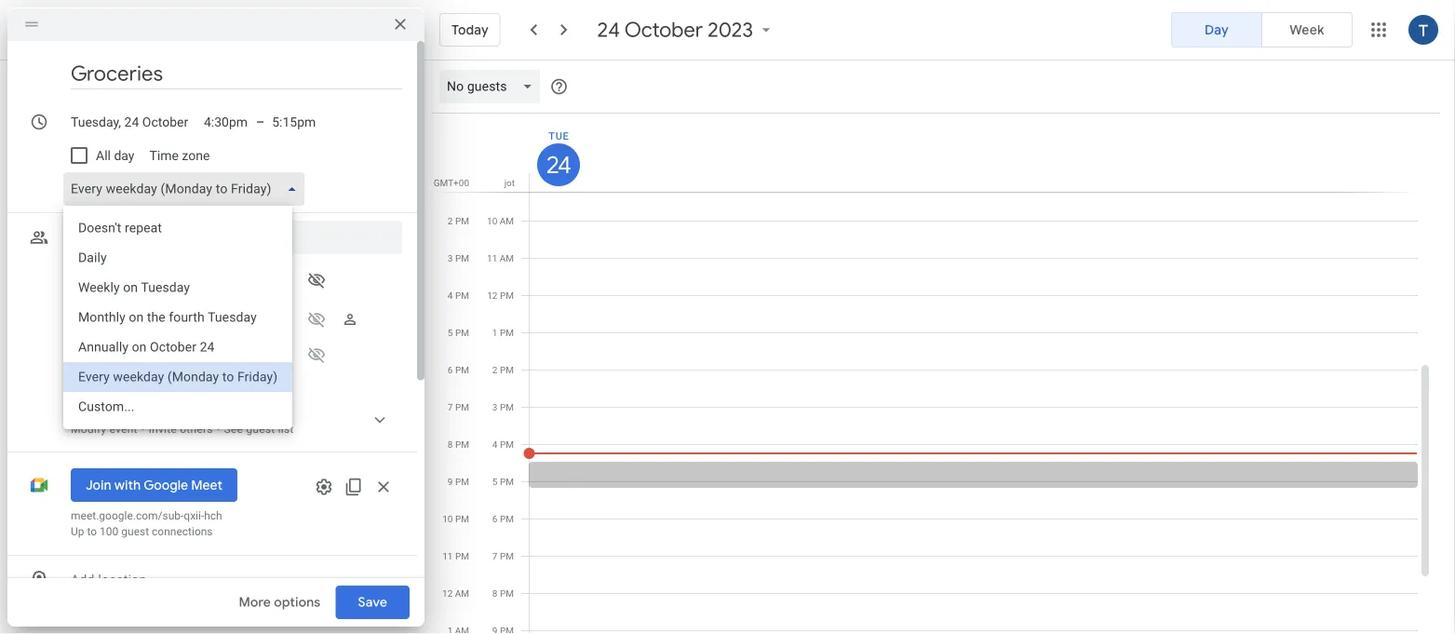 Task type: locate. For each thing, give the bounding box(es) containing it.
2
[[448, 215, 453, 226], [493, 364, 498, 375]]

see
[[224, 423, 243, 436]]

eloise
[[108, 347, 143, 362]]

3
[[448, 252, 453, 264], [493, 401, 498, 413]]

3 down 1
[[493, 401, 498, 413]]

1 horizontal spatial 11
[[487, 252, 498, 264]]

None field
[[440, 70, 548, 103], [63, 172, 313, 206], [440, 70, 548, 103], [63, 172, 313, 206]]

organiser
[[108, 284, 156, 297]]

10 for 10 am
[[487, 215, 498, 226]]

* left calendar
[[71, 381, 76, 394]]

1 vertical spatial 6 pm
[[493, 513, 514, 524]]

7 up 9 at the bottom of page
[[448, 401, 453, 413]]

0 horizontal spatial 8 pm
[[448, 439, 469, 450]]

12
[[487, 290, 498, 301], [442, 588, 453, 599]]

10 up 11 am
[[487, 215, 498, 226]]

24 october 2023 button
[[590, 17, 784, 43]]

10 down 9 at the bottom of page
[[443, 513, 453, 524]]

hch
[[204, 509, 222, 523]]

1 horizontal spatial 10
[[487, 215, 498, 226]]

add location
[[71, 572, 147, 588]]

0 horizontal spatial 12
[[442, 588, 453, 599]]

custom... option
[[63, 392, 293, 422]]

2 down 1
[[493, 364, 498, 375]]

meet
[[191, 477, 223, 493]]

day
[[114, 148, 135, 163]]

7 right "11 pm"
[[493, 550, 498, 562]]

meet.google.com/sub-
[[71, 509, 184, 523]]

2 vertical spatial am
[[455, 588, 469, 599]]

8 pm right 12 am
[[493, 588, 514, 599]]

0 vertical spatial am
[[500, 215, 514, 226]]

2 pm
[[448, 215, 469, 226], [493, 364, 514, 375]]

0 horizontal spatial 5
[[448, 327, 453, 338]]

1 vertical spatial am
[[500, 252, 514, 264]]

0 vertical spatial 6 pm
[[448, 364, 469, 375]]

0 horizontal spatial 10
[[443, 513, 453, 524]]

5 left 1
[[448, 327, 453, 338]]

0 horizontal spatial 3 pm
[[448, 252, 469, 264]]

up
[[71, 525, 84, 538]]

0 horizontal spatial 5 pm
[[448, 327, 469, 338]]

0 horizontal spatial 7
[[448, 401, 453, 413]]

0 vertical spatial 8
[[448, 439, 453, 450]]

0 horizontal spatial 6
[[448, 364, 453, 375]]

7 pm right "11 pm"
[[493, 550, 514, 562]]

2 horizontal spatial *
[[211, 305, 217, 320]]

24 down tue
[[546, 150, 569, 179]]

1 horizontal spatial guest
[[246, 423, 275, 436]]

1 vertical spatial 2
[[493, 364, 498, 375]]

tue
[[549, 130, 570, 142]]

3 left 11 am
[[448, 252, 453, 264]]

1 horizontal spatial 4
[[493, 439, 498, 450]]

* inside clark runnerman * optional
[[211, 305, 217, 320]]

24 inside tue 24
[[546, 150, 569, 179]]

0 vertical spatial 24
[[598, 17, 621, 43]]

0 vertical spatial 4
[[448, 290, 453, 301]]

modify
[[71, 423, 107, 436]]

1 vertical spatial 12
[[442, 588, 453, 599]]

invite
[[149, 423, 177, 436]]

guest left list
[[246, 423, 275, 436]]

5 pm right 9 pm
[[493, 476, 514, 487]]

tuesday, 24 october, today element
[[537, 143, 580, 186]]

1 horizontal spatial 12
[[487, 290, 498, 301]]

guest
[[246, 423, 275, 436], [121, 525, 149, 538]]

option group
[[1172, 12, 1353, 48]]

guests invited to this event. tree
[[63, 262, 402, 370]]

Start date text field
[[71, 111, 189, 133]]

to element
[[256, 114, 265, 130]]

* inside eloise vanian tree item
[[189, 347, 195, 362]]

0 vertical spatial *
[[211, 305, 217, 320]]

4 pm
[[448, 290, 469, 301], [493, 439, 514, 450]]

3 pm down 1 pm at the left of the page
[[493, 401, 514, 413]]

5 right 9 pm
[[493, 476, 498, 487]]

6
[[448, 364, 453, 375], [493, 513, 498, 524]]

0 vertical spatial 7
[[448, 401, 453, 413]]

* for eloise vanian *
[[189, 347, 195, 362]]

11
[[487, 252, 498, 264], [443, 550, 453, 562]]

am for 10 am
[[500, 215, 514, 226]]

0 vertical spatial 12
[[487, 290, 498, 301]]

0 horizontal spatial guest
[[121, 525, 149, 538]]

guest down meet.google.com/sub-
[[121, 525, 149, 538]]

1 vertical spatial 8 pm
[[493, 588, 514, 599]]

1 vertical spatial 3 pm
[[493, 401, 514, 413]]

1 horizontal spatial 7 pm
[[493, 550, 514, 562]]

8
[[448, 439, 453, 450], [493, 588, 498, 599]]

6 pm
[[448, 364, 469, 375], [493, 513, 514, 524]]

1 horizontal spatial 2
[[493, 364, 498, 375]]

am up 11 am
[[500, 215, 514, 226]]

vanian
[[146, 347, 186, 362]]

eloise vanian tree item
[[63, 340, 402, 370]]

invite others
[[149, 423, 213, 436]]

12 for 12 am
[[442, 588, 453, 599]]

12 up 1
[[487, 290, 498, 301]]

week
[[1290, 21, 1325, 38]]

1 vertical spatial 6
[[493, 513, 498, 524]]

12 down "11 pm"
[[442, 588, 453, 599]]

0 horizontal spatial 4
[[448, 290, 453, 301]]

guest permissions
[[71, 405, 183, 420]]

* right vanian
[[189, 347, 195, 362]]

8 pm up 9 pm
[[448, 439, 469, 450]]

7 pm
[[448, 401, 469, 413], [493, 550, 514, 562]]

1 vertical spatial 8
[[493, 588, 498, 599]]

9 pm
[[448, 476, 469, 487]]

1 horizontal spatial 6 pm
[[493, 513, 514, 524]]

0 vertical spatial 3
[[448, 252, 453, 264]]

0 vertical spatial 2 pm
[[448, 215, 469, 226]]

am up the 12 pm at the top left
[[500, 252, 514, 264]]

1 vertical spatial 10
[[443, 513, 453, 524]]

daily option
[[63, 243, 293, 273]]

7 pm up 9 pm
[[448, 401, 469, 413]]

1 horizontal spatial *
[[189, 347, 195, 362]]

3 pm left 11 am
[[448, 252, 469, 264]]

tara
[[108, 266, 133, 281]]

Add title text field
[[71, 60, 402, 88]]

1 vertical spatial 2 pm
[[493, 364, 514, 375]]

0 horizontal spatial 2 pm
[[448, 215, 469, 226]]

5 pm left 1
[[448, 327, 469, 338]]

1 vertical spatial 7 pm
[[493, 550, 514, 562]]

permissions
[[109, 405, 183, 420]]

1 vertical spatial 4 pm
[[493, 439, 514, 450]]

0 horizontal spatial 4 pm
[[448, 290, 469, 301]]

5
[[448, 327, 453, 338], [493, 476, 498, 487]]

add
[[71, 572, 95, 588]]

3 pm
[[448, 252, 469, 264], [493, 401, 514, 413]]

0 vertical spatial 11
[[487, 252, 498, 264]]

* down tara schultz, organiser tree item
[[211, 305, 217, 320]]

24 left the october
[[598, 17, 621, 43]]

0 horizontal spatial 2
[[448, 215, 453, 226]]

0 horizontal spatial 7 pm
[[448, 401, 469, 413]]

am for 11 am
[[500, 252, 514, 264]]

10 pm
[[443, 513, 469, 524]]

guest inside "meet.google.com/sub-qxii-hch up to 100 guest connections"
[[121, 525, 149, 538]]

8 right 12 am
[[493, 588, 498, 599]]

12 am
[[442, 588, 469, 599]]

7
[[448, 401, 453, 413], [493, 550, 498, 562]]

2 vertical spatial *
[[71, 381, 76, 394]]

today
[[452, 22, 489, 38]]

1 horizontal spatial 4 pm
[[493, 439, 514, 450]]

*
[[211, 305, 217, 320], [189, 347, 195, 362], [71, 381, 76, 394]]

10
[[487, 215, 498, 226], [443, 513, 453, 524]]

0 vertical spatial 4 pm
[[448, 290, 469, 301]]

1 vertical spatial 5 pm
[[493, 476, 514, 487]]

11 for 11 am
[[487, 252, 498, 264]]

4
[[448, 290, 453, 301], [493, 439, 498, 450]]

0 vertical spatial 7 pm
[[448, 401, 469, 413]]

11 down 10 am
[[487, 252, 498, 264]]

11 am
[[487, 252, 514, 264]]

* for clark runnerman * optional
[[211, 305, 217, 320]]

0 horizontal spatial 11
[[443, 550, 453, 562]]

2 pm down 1 pm at the left of the page
[[493, 364, 514, 375]]

Guests text field
[[71, 221, 395, 254]]

11 up 12 am
[[443, 550, 453, 562]]

1 horizontal spatial 3
[[493, 401, 498, 413]]

pm
[[455, 215, 469, 226], [455, 252, 469, 264], [455, 290, 469, 301], [500, 290, 514, 301], [455, 327, 469, 338], [500, 327, 514, 338], [455, 364, 469, 375], [500, 364, 514, 375], [455, 401, 469, 413], [500, 401, 514, 413], [455, 439, 469, 450], [500, 439, 514, 450], [455, 476, 469, 487], [500, 476, 514, 487], [455, 513, 469, 524], [500, 513, 514, 524], [455, 550, 469, 562], [500, 550, 514, 562], [500, 588, 514, 599]]

schultz
[[137, 266, 180, 281]]

1 vertical spatial 24
[[546, 150, 569, 179]]

5 pm
[[448, 327, 469, 338], [493, 476, 514, 487]]

12 for 12 pm
[[487, 290, 498, 301]]

2 down gmt+00
[[448, 215, 453, 226]]

8 up 9 at the bottom of page
[[448, 439, 453, 450]]

–
[[256, 114, 265, 130]]

location
[[98, 572, 147, 588]]

1 vertical spatial 7
[[493, 550, 498, 562]]

1 vertical spatial 5
[[493, 476, 498, 487]]

am
[[500, 215, 514, 226], [500, 252, 514, 264], [455, 588, 469, 599]]

1 vertical spatial 4
[[493, 439, 498, 450]]

0 vertical spatial guest
[[246, 423, 275, 436]]

0 horizontal spatial 24
[[546, 150, 569, 179]]

connections
[[152, 525, 213, 538]]

modify event
[[71, 423, 138, 436]]

2 pm down gmt+00
[[448, 215, 469, 226]]

1 vertical spatial *
[[189, 347, 195, 362]]

1 vertical spatial guest
[[121, 525, 149, 538]]

to
[[87, 525, 97, 538]]

option group containing day
[[1172, 12, 1353, 48]]

0 vertical spatial 5
[[448, 327, 453, 338]]

1 pm
[[493, 327, 514, 338]]

1 horizontal spatial 6
[[493, 513, 498, 524]]

1 vertical spatial 11
[[443, 550, 453, 562]]

am down "11 pm"
[[455, 588, 469, 599]]

8 pm
[[448, 439, 469, 450], [493, 588, 514, 599]]

1 horizontal spatial 3 pm
[[493, 401, 514, 413]]

24
[[598, 17, 621, 43], [546, 150, 569, 179]]

0 vertical spatial 10
[[487, 215, 498, 226]]

0 vertical spatial 8 pm
[[448, 439, 469, 450]]

google
[[144, 477, 188, 493]]



Task type: describe. For each thing, give the bounding box(es) containing it.
11 for 11 pm
[[443, 550, 453, 562]]

tue 24
[[546, 130, 570, 179]]

clark runnerman * optional
[[108, 305, 217, 336]]

eloise vanian *
[[108, 347, 195, 362]]

calendar
[[78, 381, 123, 394]]

join with google meet link
[[71, 469, 237, 502]]

clark runnerman, optional tree item
[[63, 301, 402, 340]]

join with google meet
[[86, 477, 223, 493]]

list
[[278, 423, 294, 436]]

0 horizontal spatial 6 pm
[[448, 364, 469, 375]]

see guest list
[[224, 423, 294, 436]]

Day radio
[[1172, 12, 1263, 48]]

24 grid
[[432, 114, 1433, 634]]

1 horizontal spatial 5 pm
[[493, 476, 514, 487]]

with
[[114, 477, 141, 493]]

others
[[180, 423, 213, 436]]

today button
[[440, 7, 501, 52]]

24 october 2023
[[598, 17, 754, 43]]

runnerman
[[141, 305, 208, 320]]

time
[[149, 148, 179, 163]]

shown
[[177, 381, 210, 394]]

1 horizontal spatial 8
[[493, 588, 498, 599]]

all
[[96, 148, 111, 163]]

be
[[163, 381, 175, 394]]

annually on october 24 option
[[63, 333, 293, 362]]

24 column header
[[529, 114, 1419, 192]]

tara schultz, organiser tree item
[[63, 262, 402, 301]]

0 horizontal spatial 3
[[448, 252, 453, 264]]

11 pm
[[443, 550, 469, 562]]

clark
[[108, 305, 138, 320]]

9
[[448, 476, 453, 487]]

recurrence list box
[[63, 206, 293, 429]]

Week radio
[[1262, 12, 1353, 48]]

0 vertical spatial 3 pm
[[448, 252, 469, 264]]

show schedule of clark runnerman image
[[302, 305, 332, 334]]

12 pm
[[487, 290, 514, 301]]

1 horizontal spatial 2 pm
[[493, 364, 514, 375]]

october
[[625, 17, 703, 43]]

1 horizontal spatial 7
[[493, 550, 498, 562]]

weekly on tuesday option
[[63, 273, 293, 303]]

0 horizontal spatial *
[[71, 381, 76, 394]]

cannot
[[125, 381, 160, 394]]

zone
[[182, 148, 210, 163]]

event
[[110, 423, 138, 436]]

* calendar cannot be shown
[[71, 381, 210, 394]]

100
[[100, 525, 119, 538]]

1 horizontal spatial 24
[[598, 17, 621, 43]]

0 vertical spatial 2
[[448, 215, 453, 226]]

0 vertical spatial 6
[[448, 364, 453, 375]]

time zone
[[149, 148, 210, 163]]

every weekday (monday to friday) option
[[63, 362, 293, 392]]

qxii-
[[184, 509, 204, 523]]

tara schultz organiser
[[108, 266, 180, 297]]

add location button
[[63, 564, 402, 597]]

gmt+00
[[434, 177, 469, 188]]

jot
[[504, 177, 515, 188]]

show schedule of eloise vanian image
[[302, 340, 332, 370]]

10 for 10 pm
[[443, 513, 453, 524]]

all day
[[96, 148, 135, 163]]

doesn't repeat option
[[63, 213, 293, 243]]

Start time text field
[[204, 111, 249, 133]]

10 am
[[487, 215, 514, 226]]

1 vertical spatial 3
[[493, 401, 498, 413]]

0 vertical spatial 5 pm
[[448, 327, 469, 338]]

am for 12 am
[[455, 588, 469, 599]]

1 horizontal spatial 5
[[493, 476, 498, 487]]

optional
[[108, 323, 150, 336]]

1
[[493, 327, 498, 338]]

0 horizontal spatial 8
[[448, 439, 453, 450]]

monthly on the fourth tuesday option
[[63, 303, 293, 333]]

End time text field
[[272, 111, 317, 133]]

guest
[[71, 405, 106, 420]]

2023
[[708, 17, 754, 43]]

time zone button
[[142, 139, 217, 172]]

1 horizontal spatial 8 pm
[[493, 588, 514, 599]]

join
[[86, 477, 111, 493]]

day
[[1205, 21, 1229, 38]]

meet.google.com/sub-qxii-hch up to 100 guest connections
[[71, 509, 222, 538]]



Task type: vqa. For each thing, say whether or not it's contained in the screenshot.
4 PM
yes



